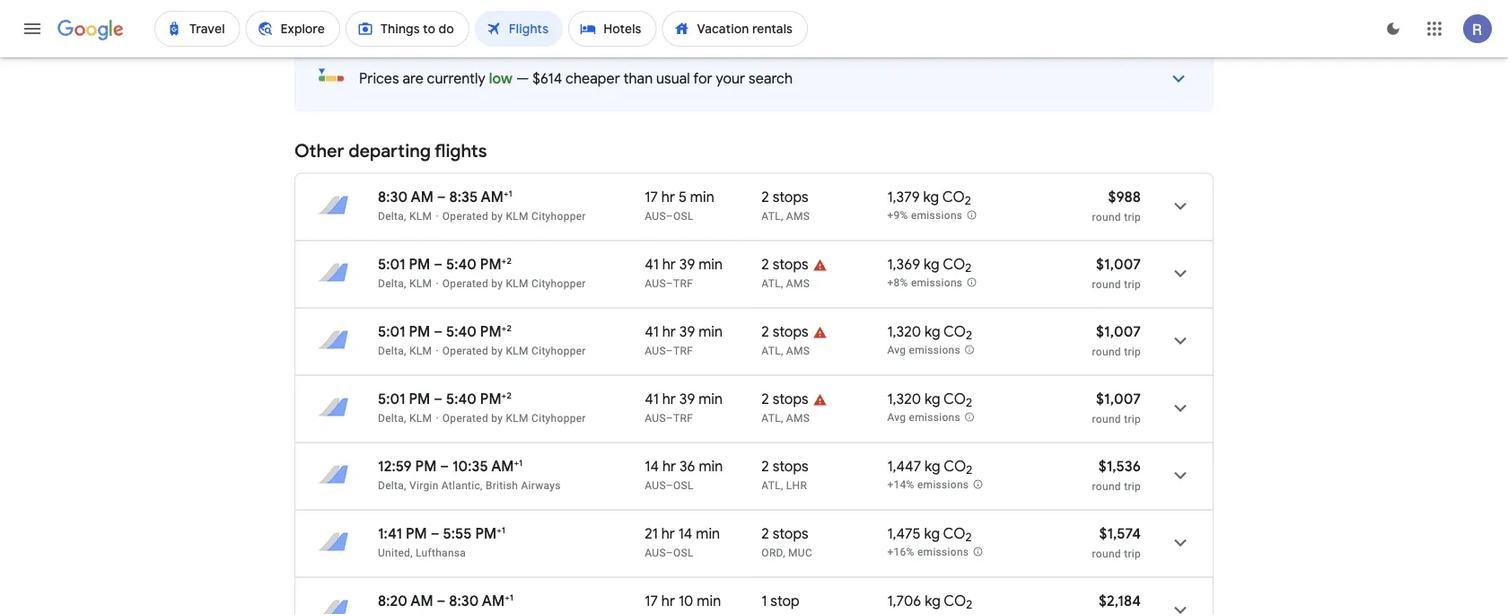 Task type: vqa. For each thing, say whether or not it's contained in the screenshot.
right "to"
no



Task type: describe. For each thing, give the bounding box(es) containing it.
5 2 stops flight. element from the top
[[762, 457, 809, 478]]

2 inside 2 stops ord , muc
[[762, 524, 769, 543]]

departure time: 5:01 pm. text field for 1,320
[[378, 322, 430, 341]]

5:40 for arrival time: 5:40 pm on  monday, february 5. text box for 1,369
[[446, 255, 477, 273]]

1,320 kg co 2 for "layover (1 of 2) is a 23 hr 52 min overnight layover at hartsfield-jackson atlanta international airport in atlanta. layover (2 of 2) is a 5 hr 35 min layover at amsterdam airport schiphol in amsterdam." element
[[887, 322, 972, 343]]

min for the total duration 41 hr 39 min. element associated with fifth "2 stops flight." element from the bottom of the page
[[699, 255, 723, 273]]

—
[[516, 69, 529, 88]]

more details image
[[1157, 57, 1200, 100]]

5:01 for departure time: 5:01 pm. text field related to 1,320
[[378, 322, 405, 341]]

kg for layover (1 of 2) is a 21 hr 17 min overnight layover at hartsfield-jackson atlanta international airport in atlanta. layover (2 of 2) is a 8 hr 10 min layover at amsterdam airport schiphol in amsterdam. element on the right of page
[[925, 390, 940, 408]]

1,369
[[887, 255, 920, 273]]

stop
[[771, 592, 800, 610]]

12:59 pm – 10:35 am + 1
[[378, 457, 523, 475]]

17 hr 5 min aus – osl
[[645, 188, 714, 222]]

change appearance image
[[1372, 7, 1415, 50]]

am left 8:35
[[411, 188, 434, 206]]

min for total duration 21 hr 14 min. element at the bottom of page
[[696, 524, 720, 543]]

1007 US dollars text field
[[1096, 322, 1141, 341]]

emissions for layover (1 of 2) is a 4 hr 58 min layover at o'hare international airport in chicago. layover (2 of 2) is a 2 hr 45 min layover at munich international airport in munich. element
[[917, 546, 969, 559]]

kg inside 1,706 kg co 2
[[925, 592, 941, 610]]

currently
[[427, 69, 486, 88]]

total duration 21 hr 14 min. element
[[645, 524, 762, 545]]

2 stops from the top
[[773, 255, 809, 273]]

– inside 21 hr 14 min aus – osl
[[666, 546, 673, 559]]

, inside 2 stops atl , ams
[[781, 210, 783, 222]]

usual
[[656, 69, 690, 88]]

muc
[[788, 546, 812, 559]]

osl for 36
[[673, 479, 694, 491]]

flight details. leaves austin-bergstrom international airport at 8:20 am on saturday, february 3 and arrives at oslo airport at 8:30 am on sunday, february 4. image
[[1159, 588, 1202, 614]]

$1,007 for 1007 us dollars text box
[[1096, 322, 1141, 341]]

flight details. leaves austin-bergstrom international airport at 12:59 pm on saturday, february 3 and arrives at oslo airport at 10:35 am on sunday, february 4. image
[[1159, 454, 1202, 497]]

2184 US dollars text field
[[1099, 592, 1141, 610]]

39 for "layover (1 of 2) is a 23 hr 52 min overnight layover at hartsfield-jackson atlanta international airport in atlanta. layover (2 of 2) is a 5 hr 35 min layover at amsterdam airport schiphol in amsterdam." element
[[679, 322, 695, 341]]

are
[[403, 69, 424, 88]]

21
[[645, 524, 658, 543]]

min for fourth "2 stops flight." element from the bottom's the total duration 41 hr 39 min. element
[[699, 322, 723, 341]]

virgin
[[409, 479, 439, 491]]

2 stops for third "2 stops flight." element from the bottom of the page
[[762, 390, 809, 408]]

delta, for departure time: 8:30 am. text field
[[378, 210, 406, 222]]

departure time: 5:01 pm. text field for 1,369
[[378, 255, 430, 273]]

by for leaves austin-bergstrom international airport at 5:01 pm on saturday, february 3 and arrives at torp sandefjord airport at 5:40 pm on monday, february 5. element related to layover (1 of 2) is a 21 hr 17 min overnight layover at hartsfield-jackson atlanta international airport in atlanta. layover (2 of 2) is a 8 hr 10 min layover at amsterdam airport schiphol in amsterdam. element on the right of page
[[491, 412, 503, 424]]

5 delta, from the top
[[378, 479, 406, 491]]

12:59
[[378, 457, 412, 475]]

co for the layover (1 of 2) is a 4 hr layover at hartsfield-jackson atlanta international airport in atlanta. layover (2 of 2) is a 50 min layover at amsterdam airport schiphol in amsterdam. "element"
[[942, 188, 965, 206]]

3 stops from the top
[[773, 322, 809, 341]]

atl , ams for fourth "2 stops flight." element from the bottom
[[762, 344, 810, 357]]

– inside 17 hr 5 min aus – osl
[[666, 210, 673, 222]]

6 2 stops flight. element from the top
[[762, 524, 809, 545]]

ams for layover (1 of 2) is a 19 hr 27 min overnight layover at hartsfield-jackson atlanta international airport in atlanta. layover (2 of 2) is a 10 hr 10 min layover at amsterdam airport schiphol in amsterdam. element
[[786, 277, 810, 290]]

1536 US dollars text field
[[1098, 457, 1141, 475]]

layover (1 of 2) is a 23 hr 52 min overnight layover at hartsfield-jackson atlanta international airport in atlanta. layover (2 of 2) is a 5 hr 35 min layover at amsterdam airport schiphol in amsterdam. element
[[762, 343, 878, 358]]

osl for 5
[[673, 210, 694, 222]]

, inside 2 stops atl , lhr
[[781, 479, 783, 491]]

2 stops atl , lhr
[[762, 457, 809, 491]]

aus for layover (1 of 2) is a 19 hr 27 min overnight layover at hartsfield-jackson atlanta international airport in atlanta. layover (2 of 2) is a 10 hr 10 min layover at amsterdam airport schiphol in amsterdam. element
[[645, 277, 666, 290]]

round for 1007 us dollars text field
[[1092, 412, 1121, 425]]

trip for 1007 us dollars text box
[[1124, 345, 1141, 358]]

1,320 for "layover (1 of 2) is a 23 hr 52 min overnight layover at hartsfield-jackson atlanta international airport in atlanta. layover (2 of 2) is a 5 hr 35 min layover at amsterdam airport schiphol in amsterdam." element
[[887, 322, 921, 341]]

41 hr 39 min aus – trf for layover (1 of 2) is a 21 hr 17 min overnight layover at hartsfield-jackson atlanta international airport in atlanta. layover (2 of 2) is a 8 hr 10 min layover at amsterdam airport schiphol in amsterdam. element on the right of page
[[645, 390, 723, 424]]

+ for arrival time: 5:55 pm on  sunday, february 4. text field
[[497, 524, 502, 535]]

+14%
[[887, 479, 914, 491]]

1,447 kg co 2
[[887, 457, 973, 478]]

trip for 1007 us dollars text field
[[1124, 412, 1141, 425]]

min for total duration 14 hr 36 min. element
[[699, 457, 723, 475]]

hr for total duration 21 hr 14 min. element at the bottom of page
[[661, 524, 675, 543]]

kg for the layover (1 of 2) is a 4 hr layover at hartsfield-jackson atlanta international airport in atlanta. layover (2 of 2) is a 50 min layover at amsterdam airport schiphol in amsterdam. "element"
[[923, 188, 939, 206]]

$1,007 round trip for 1007 us dollars text box
[[1092, 322, 1141, 358]]

$2,184
[[1099, 592, 1141, 610]]

operated for arrival time: 5:40 pm on  monday, february 5. text box for 1,369
[[442, 277, 488, 290]]

5:01 pm – 5:40 pm + 2 for departure time: 5:01 pm. text field related to 1,320
[[378, 322, 512, 341]]

operated for arrival time: 5:40 pm on  monday, february 5. text field
[[442, 344, 488, 357]]

operated for arrival time: 8:35 am on  sunday, february 4. text field
[[442, 210, 488, 222]]

2 stops for fourth "2 stops flight." element from the bottom
[[762, 322, 809, 341]]

5:01 pm – 5:40 pm + 2 for 1,369 departure time: 5:01 pm. text field
[[378, 255, 512, 273]]

5:55
[[443, 524, 472, 543]]

stops inside 2 stops ord , muc
[[773, 524, 809, 543]]

emissions for "layover (1 of 2) is a 23 hr 52 min overnight layover at hartsfield-jackson atlanta international airport in atlanta. layover (2 of 2) is a 5 hr 35 min layover at amsterdam airport schiphol in amsterdam." element
[[909, 344, 961, 357]]

trf for fourth "2 stops flight." element from the bottom
[[673, 344, 693, 357]]

layover (1 of 2) is a 4 hr layover at hartsfield-jackson atlanta international airport in atlanta. layover (2 of 2) is a 50 min layover at amsterdam airport schiphol in amsterdam. element
[[762, 209, 878, 223]]

cityhopper for layover (1 of 2) is a 21 hr 17 min overnight layover at hartsfield-jackson atlanta international airport in atlanta. layover (2 of 2) is a 8 hr 10 min layover at amsterdam airport schiphol in amsterdam. element on the right of page
[[531, 412, 586, 424]]

stops inside 2 stops atl , ams
[[773, 188, 809, 206]]

emissions for the layover (1 of 2) is a 4 hr layover at hartsfield-jackson atlanta international airport in atlanta. layover (2 of 2) is a 50 min layover at amsterdam airport schiphol in amsterdam. "element"
[[911, 209, 963, 222]]

5:01 pm – 5:40 pm + 2 for 5:01 pm text box
[[378, 390, 512, 408]]

total duration 14 hr 36 min. element
[[645, 457, 762, 478]]

$1,007 for 1007 us dollars text field
[[1096, 390, 1141, 408]]

14 inside 14 hr 36 min aus – osl
[[645, 457, 659, 475]]

british
[[486, 479, 518, 491]]

prices
[[359, 69, 399, 88]]

round for $1,007 text box
[[1092, 278, 1121, 290]]

– inside 14 hr 36 min aus – osl
[[666, 479, 673, 491]]

flight details. leaves austin-bergstrom international airport at 5:01 pm on saturday, february 3 and arrives at torp sandefjord airport at 5:40 pm on monday, february 5. image
[[1159, 319, 1202, 362]]

am for 10:35 am
[[491, 457, 514, 475]]

1 stop
[[762, 592, 800, 610]]

Arrival time: 5:55 PM on  Sunday, February 4. text field
[[443, 524, 505, 543]]

airways
[[521, 479, 561, 491]]

1,706
[[887, 592, 921, 610]]

Arrival time: 10:35 AM on  Sunday, February 4. text field
[[452, 457, 523, 475]]

3 2 stops flight. element from the top
[[762, 322, 809, 343]]

+ for arrival time: 8:35 am on  sunday, february 4. text field
[[504, 188, 509, 199]]

flight details. leaves austin-bergstrom international airport at 8:30 am on saturday, february 3 and arrives at oslo airport at 8:35 am on sunday, february 4. image
[[1159, 184, 1202, 228]]

aus for layover (1 of 2) is a 21 hr 17 min overnight layover at hartsfield-jackson atlanta international airport in atlanta. layover (2 of 2) is a 8 hr 10 min layover at amsterdam airport schiphol in amsterdam. element on the right of page
[[645, 412, 666, 424]]

total duration 41 hr 39 min. element for fourth "2 stops flight." element from the bottom
[[645, 322, 762, 343]]

2 inside 1,706 kg co 2
[[966, 597, 973, 612]]

atl , ams for third "2 stops flight." element from the bottom of the page
[[762, 412, 810, 424]]

ams inside 2 stops atl , ams
[[786, 210, 810, 222]]

2 stops for fifth "2 stops flight." element from the bottom of the page
[[762, 255, 809, 273]]

2 inside 1,447 kg co 2
[[966, 462, 973, 478]]

5:01 for 1,369 departure time: 5:01 pm. text field
[[378, 255, 405, 273]]

delta, klm for departure time: 8:30 am. text field
[[378, 210, 432, 222]]

aus for layover (1 of 2) is a 4 hr 58 min layover at o'hare international airport in chicago. layover (2 of 2) is a 2 hr 45 min layover at munich international airport in munich. element
[[645, 546, 666, 559]]

co for layover (1 of 2) is a 21 hr 17 min overnight layover at hartsfield-jackson atlanta international airport in atlanta. layover (2 of 2) is a 8 hr 10 min layover at amsterdam airport schiphol in amsterdam. element on the right of page
[[944, 390, 966, 408]]

41 for the total duration 41 hr 39 min. element associated with fifth "2 stops flight." element from the bottom of the page
[[645, 255, 659, 273]]

cityhopper for "layover (1 of 2) is a 23 hr 52 min overnight layover at hartsfield-jackson atlanta international airport in atlanta. layover (2 of 2) is a 5 hr 35 min layover at amsterdam airport schiphol in amsterdam." element
[[531, 344, 586, 357]]

round for $1,536 text field
[[1092, 480, 1121, 492]]

$988
[[1108, 188, 1141, 206]]

by for leaves austin-bergstrom international airport at 8:30 am on saturday, february 3 and arrives at oslo airport at 8:35 am on sunday, february 4. element
[[491, 210, 503, 222]]

+ for arrival time: 10:35 am on  sunday, february 4. text field at left
[[514, 457, 519, 468]]

41 for fourth "2 stops flight." element from the bottom's the total duration 41 hr 39 min. element
[[645, 322, 659, 341]]

17 for 17 hr 5 min aus – osl
[[645, 188, 658, 206]]

+8% emissions
[[887, 277, 963, 289]]

1,379
[[887, 188, 920, 206]]

ord
[[762, 546, 783, 559]]

$1,536 round trip
[[1092, 457, 1141, 492]]

1,447
[[887, 457, 921, 475]]

trip for 988 us dollars text box
[[1124, 211, 1141, 223]]

+16% emissions
[[887, 546, 969, 559]]

aus for "layover (1 of 2) is a 23 hr 52 min overnight layover at hartsfield-jackson atlanta international airport in atlanta. layover (2 of 2) is a 5 hr 35 min layover at amsterdam airport schiphol in amsterdam." element
[[645, 344, 666, 357]]

other
[[294, 140, 344, 162]]

21 hr 14 min aus – osl
[[645, 524, 720, 559]]

$1,007 round trip for 1007 us dollars text field
[[1092, 390, 1141, 425]]

36
[[679, 457, 695, 475]]

stops inside 2 stops atl , lhr
[[773, 457, 809, 475]]

flight details. leaves austin-bergstrom international airport at 5:01 pm on saturday, february 3 and arrives at torp sandefjord airport at 5:40 pm on monday, february 5. image for 1,320
[[1159, 386, 1202, 430]]

avg emissions for layover (1 of 2) is a 21 hr 17 min overnight layover at hartsfield-jackson atlanta international airport in atlanta. layover (2 of 2) is a 8 hr 10 min layover at amsterdam airport schiphol in amsterdam. element on the right of page
[[887, 411, 961, 424]]

8:20 am – 8:30 am + 1
[[378, 592, 513, 610]]

+9%
[[887, 209, 908, 222]]

emissions for layover (1 of 2) is a 21 hr 17 min overnight layover at hartsfield-jackson atlanta international airport in atlanta. layover (2 of 2) is a 8 hr 10 min layover at amsterdam airport schiphol in amsterdam. element on the right of page
[[909, 411, 961, 424]]

lhr
[[786, 479, 807, 491]]

2 inside 2 stops atl , lhr
[[762, 457, 769, 475]]

united,
[[378, 546, 413, 559]]

operated by klm cityhopper for leaves austin-bergstrom international airport at 8:30 am on saturday, february 3 and arrives at oslo airport at 8:35 am on sunday, february 4. element
[[442, 210, 586, 222]]



Task type: locate. For each thing, give the bounding box(es) containing it.
1 flight details. leaves austin-bergstrom international airport at 5:01 pm on saturday, february 3 and arrives at torp sandefjord airport at 5:40 pm on monday, february 5. image from the top
[[1159, 252, 1202, 295]]

layover (1 of 2) is a 21 hr 17 min overnight layover at hartsfield-jackson atlanta international airport in atlanta. layover (2 of 2) is a 8 hr 10 min layover at amsterdam airport schiphol in amsterdam. element
[[762, 411, 878, 425]]

3 aus from the top
[[645, 344, 666, 357]]

co inside 1,706 kg co 2
[[944, 592, 966, 610]]

1,320 kg co 2 up 1,447 kg co 2
[[887, 390, 972, 410]]

0 horizontal spatial 8:30
[[378, 188, 408, 206]]

cheaper
[[566, 69, 620, 88]]

hr for fourth "2 stops flight." element from the bottom's the total duration 41 hr 39 min. element
[[662, 322, 676, 341]]

2 trip from the top
[[1124, 278, 1141, 290]]

am right 8:20 at the bottom of page
[[410, 592, 433, 610]]

operated by klm cityhopper up arrival time: 10:35 am on  sunday, february 4. text field at left
[[442, 412, 586, 424]]

+
[[504, 188, 509, 199], [501, 255, 507, 266], [501, 322, 507, 333], [501, 390, 507, 401], [514, 457, 519, 468], [497, 524, 502, 535], [505, 592, 510, 603]]

1 5:40 from the top
[[446, 255, 477, 273]]

trip down 988 us dollars text box
[[1124, 211, 1141, 223]]

3 5:01 pm – 5:40 pm + 2 from the top
[[378, 390, 512, 408]]

1 for 10:35 am
[[519, 457, 523, 468]]

2 $1,007 round trip from the top
[[1092, 322, 1141, 358]]

co up the +8% emissions
[[943, 255, 965, 273]]

kg for layover (1 of 2) is a 1 hr 23 min layover at hartsfield-jackson atlanta international airport in atlanta. layover (2 of 2) is a 1 hr 5 min layover at heathrow airport in london. element
[[925, 457, 941, 475]]

leaves austin-bergstrom international airport at 12:59 pm on saturday, february 3 and arrives at oslo airport at 10:35 am on sunday, february 4. element
[[378, 457, 523, 475]]

trf for fifth "2 stops flight." element from the bottom of the page
[[673, 277, 693, 290]]

+ inside 8:30 am – 8:35 am + 1
[[504, 188, 509, 199]]

flight details. leaves austin-bergstrom international airport at 1:41 pm on saturday, february 3 and arrives at oslo airport at 5:55 pm on sunday, february 4. image
[[1159, 521, 1202, 564]]

co for layover (1 of 2) is a 19 hr 27 min overnight layover at hartsfield-jackson atlanta international airport in atlanta. layover (2 of 2) is a 10 hr 10 min layover at amsterdam airport schiphol in amsterdam. element
[[943, 255, 965, 273]]

1 vertical spatial 39
[[679, 322, 695, 341]]

1 departure time: 5:01 pm. text field from the top
[[378, 255, 430, 273]]

1 2 stops from the top
[[762, 255, 809, 273]]

1 cityhopper from the top
[[531, 210, 586, 222]]

14
[[645, 457, 659, 475], [678, 524, 693, 543]]

1 arrival time: 5:40 pm on  monday, february 5. text field from the top
[[446, 255, 512, 273]]

2 stops
[[762, 255, 809, 273], [762, 322, 809, 341], [762, 390, 809, 408]]

$1,574 round trip
[[1092, 524, 1141, 560]]

round down 1574 us dollars text field
[[1092, 547, 1121, 560]]

operated up arrival time: 5:40 pm on  monday, february 5. text field
[[442, 277, 488, 290]]

hr inside 21 hr 14 min aus – osl
[[661, 524, 675, 543]]

min inside 14 hr 36 min aus – osl
[[699, 457, 723, 475]]

0 vertical spatial 17
[[645, 188, 658, 206]]

1 5:01 pm – 5:40 pm + 2 from the top
[[378, 255, 512, 273]]

8:30 down other departing flights
[[378, 188, 408, 206]]

3 delta, from the top
[[378, 344, 406, 357]]

1,320 down +8%
[[887, 322, 921, 341]]

for
[[693, 69, 712, 88]]

1 delta, klm from the top
[[378, 210, 432, 222]]

flight details. leaves austin-bergstrom international airport at 5:01 pm on saturday, february 3 and arrives at torp sandefjord airport at 5:40 pm on monday, february 5. image right 1007 us dollars text field
[[1159, 386, 1202, 430]]

leaves austin-bergstrom international airport at 5:01 pm on saturday, february 3 and arrives at torp sandefjord airport at 5:40 pm on monday, february 5. element up 5:01 pm text box
[[378, 322, 512, 341]]

0 vertical spatial 2 stops
[[762, 255, 809, 273]]

1,706 kg co 2
[[887, 592, 973, 612]]

layover (1 of 2) is a 19 hr 27 min overnight layover at hartsfield-jackson atlanta international airport in atlanta. layover (2 of 2) is a 10 hr 10 min layover at amsterdam airport schiphol in amsterdam. element
[[762, 276, 878, 290]]

total duration 17 hr 5 min. element
[[645, 188, 762, 209]]

0 vertical spatial leaves austin-bergstrom international airport at 5:01 pm on saturday, february 3 and arrives at torp sandefjord airport at 5:40 pm on monday, february 5. element
[[378, 255, 512, 273]]

1 inside 8:30 am – 8:35 am + 1
[[509, 188, 512, 199]]

0 horizontal spatial 14
[[645, 457, 659, 475]]

1 vertical spatial 2 stops
[[762, 322, 809, 341]]

kg up 1,447 kg co 2
[[925, 390, 940, 408]]

2 vertical spatial 5:01 pm – 5:40 pm + 2
[[378, 390, 512, 408]]

1 vertical spatial total duration 41 hr 39 min. element
[[645, 322, 762, 343]]

+14% emissions
[[887, 479, 969, 491]]

kg
[[923, 188, 939, 206], [924, 255, 940, 273], [925, 322, 940, 341], [925, 390, 940, 408], [925, 457, 941, 475], [924, 524, 940, 543], [925, 592, 941, 610]]

39 for layover (1 of 2) is a 21 hr 17 min overnight layover at hartsfield-jackson atlanta international airport in atlanta. layover (2 of 2) is a 8 hr 10 min layover at amsterdam airport schiphol in amsterdam. element on the right of page
[[679, 390, 695, 408]]

lufthansa
[[416, 546, 466, 559]]

1 horizontal spatial 8:30
[[449, 592, 479, 610]]

1,379 kg co 2
[[887, 188, 971, 208]]

leaves austin-bergstrom international airport at 5:01 pm on saturday, february 3 and arrives at torp sandefjord airport at 5:40 pm on monday, february 5. element down leaves austin-bergstrom international airport at 8:30 am on saturday, february 3 and arrives at oslo airport at 8:35 am on sunday, february 4. element
[[378, 255, 512, 273]]

atl inside "layover (1 of 2) is a 23 hr 52 min overnight layover at hartsfield-jackson atlanta international airport in atlanta. layover (2 of 2) is a 5 hr 35 min layover at amsterdam airport schiphol in amsterdam." element
[[762, 344, 781, 357]]

1 vertical spatial 8:30
[[449, 592, 479, 610]]

2 operated by klm cityhopper from the top
[[442, 277, 586, 290]]

, inside layover (1 of 2) is a 19 hr 27 min overnight layover at hartsfield-jackson atlanta international airport in atlanta. layover (2 of 2) is a 10 hr 10 min layover at amsterdam airport schiphol in amsterdam. element
[[781, 277, 783, 290]]

17 inside 17 hr 5 min aus – osl
[[645, 188, 658, 206]]

0 vertical spatial arrival time: 5:40 pm on  monday, february 5. text field
[[446, 255, 512, 273]]

ams for "layover (1 of 2) is a 23 hr 52 min overnight layover at hartsfield-jackson atlanta international airport in atlanta. layover (2 of 2) is a 5 hr 35 min layover at amsterdam airport schiphol in amsterdam." element
[[786, 344, 810, 357]]

1 operated by klm cityhopper from the top
[[442, 210, 586, 222]]

, up 2 stops atl , lhr
[[781, 412, 783, 424]]

avg emissions down the +8% emissions
[[887, 344, 961, 357]]

1 horizontal spatial 14
[[678, 524, 693, 543]]

0 vertical spatial total duration 41 hr 39 min. element
[[645, 255, 762, 276]]

trip down 1574 us dollars text field
[[1124, 547, 1141, 560]]

2 vertical spatial leaves austin-bergstrom international airport at 5:01 pm on saturday, february 3 and arrives at torp sandefjord airport at 5:40 pm on monday, february 5. element
[[378, 390, 512, 408]]

2 total duration 41 hr 39 min. element from the top
[[645, 322, 762, 343]]

0 vertical spatial flight details. leaves austin-bergstrom international airport at 5:01 pm on saturday, february 3 and arrives at torp sandefjord airport at 5:40 pm on monday, february 5. image
[[1159, 252, 1202, 295]]

osl down '36'
[[673, 479, 694, 491]]

1 vertical spatial 1,320
[[887, 390, 921, 408]]

2 vertical spatial $1,007
[[1096, 390, 1141, 408]]

delta, for departure time: 5:01 pm. text field related to 1,320
[[378, 344, 406, 357]]

operated down 8:35
[[442, 210, 488, 222]]

2 41 hr 39 min aus – trf from the top
[[645, 322, 723, 357]]

, down the layover (1 of 2) is a 4 hr layover at hartsfield-jackson atlanta international airport in atlanta. layover (2 of 2) is a 50 min layover at amsterdam airport schiphol in amsterdam. "element"
[[781, 277, 783, 290]]

operated by klm cityhopper up arrival time: 5:40 pm on  monday, february 5. text field
[[442, 277, 586, 290]]

hr
[[661, 188, 675, 206], [662, 255, 676, 273], [662, 322, 676, 341], [662, 390, 676, 408], [662, 457, 676, 475], [661, 524, 675, 543], [661, 592, 675, 610]]

layover (1 of 2) is a 1 hr 23 min layover at hartsfield-jackson atlanta international airport in atlanta. layover (2 of 2) is a 1 hr 5 min layover at heathrow airport in london. element
[[762, 478, 878, 492]]

osl down total duration 21 hr 14 min. element at the bottom of page
[[673, 546, 694, 559]]

Departure time: 8:20 AM. text field
[[378, 592, 433, 610]]

1 vertical spatial 41
[[645, 322, 659, 341]]

1 39 from the top
[[679, 255, 695, 273]]

1 vertical spatial trf
[[673, 344, 693, 357]]

emissions down 1,379 kg co 2
[[911, 209, 963, 222]]

aus inside 21 hr 14 min aus – osl
[[645, 546, 666, 559]]

atl inside 2 stops atl , lhr
[[762, 479, 781, 491]]

kg up +14% emissions
[[925, 457, 941, 475]]

8:30 down lufthansa
[[449, 592, 479, 610]]

hr for total duration 17 hr 5 min. element on the top of the page
[[661, 188, 675, 206]]

+ for arrival time: 5:40 pm on  monday, february 5. text field
[[501, 322, 507, 333]]

cityhopper for layover (1 of 2) is a 19 hr 27 min overnight layover at hartsfield-jackson atlanta international airport in atlanta. layover (2 of 2) is a 10 hr 10 min layover at amsterdam airport schiphol in amsterdam. element
[[531, 277, 586, 290]]

4 trip from the top
[[1124, 412, 1141, 425]]

am up british at the bottom of page
[[491, 457, 514, 475]]

3 atl , ams from the top
[[762, 412, 810, 424]]

aus for the layover (1 of 2) is a 4 hr layover at hartsfield-jackson atlanta international airport in atlanta. layover (2 of 2) is a 50 min layover at amsterdam airport schiphol in amsterdam. "element"
[[645, 210, 666, 222]]

2 stops ord , muc
[[762, 524, 812, 559]]

osl down 5
[[673, 210, 694, 222]]

round for 1007 us dollars text box
[[1092, 345, 1121, 358]]

ams
[[786, 210, 810, 222], [786, 277, 810, 290], [786, 344, 810, 357], [786, 412, 810, 424]]

co inside 1,379 kg co 2
[[942, 188, 965, 206]]

–
[[437, 188, 446, 206], [666, 210, 673, 222], [434, 255, 443, 273], [666, 277, 673, 290], [434, 322, 443, 341], [666, 344, 673, 357], [434, 390, 443, 408], [666, 412, 673, 424], [440, 457, 449, 475], [666, 479, 673, 491], [431, 524, 439, 543], [666, 546, 673, 559], [437, 592, 446, 610]]

1 leaves austin-bergstrom international airport at 5:01 pm on saturday, february 3 and arrives at torp sandefjord airport at 5:40 pm on monday, february 5. element from the top
[[378, 255, 512, 273]]

5 aus from the top
[[645, 479, 666, 491]]

0 vertical spatial 1,320
[[887, 322, 921, 341]]

co right 1,706 on the bottom of the page
[[944, 592, 966, 610]]

co down the +8% emissions
[[944, 322, 966, 341]]

1 for 5:55 pm
[[502, 524, 505, 535]]

3 trip from the top
[[1124, 345, 1141, 358]]

2 trf from the top
[[673, 344, 693, 357]]

2 inside 1,475 kg co 2
[[966, 530, 972, 545]]

departure time: 5:01 pm. text field down departure time: 8:30 am. text field
[[378, 255, 430, 273]]

+ inside 1:41 pm – 5:55 pm + 1
[[497, 524, 502, 535]]

41 for third "2 stops flight." element from the bottom of the page the total duration 41 hr 39 min. element
[[645, 390, 659, 408]]

aus
[[645, 210, 666, 222], [645, 277, 666, 290], [645, 344, 666, 357], [645, 412, 666, 424], [645, 479, 666, 491], [645, 546, 666, 559]]

arrival time: 5:40 pm on  monday, february 5. text field down arrival time: 5:40 pm on  monday, february 5. text field
[[446, 390, 512, 408]]

+ inside 8:20 am – 8:30 am + 1
[[505, 592, 510, 603]]

round down $1,536
[[1092, 480, 1121, 492]]

2 5:01 from the top
[[378, 322, 405, 341]]

0 vertical spatial avg
[[887, 344, 906, 357]]

$614
[[533, 69, 562, 88]]

14 right 21 on the bottom left of the page
[[678, 524, 693, 543]]

atl for layover (1 of 2) is a 21 hr 17 min overnight layover at hartsfield-jackson atlanta international airport in atlanta. layover (2 of 2) is a 8 hr 10 min layover at amsterdam airport schiphol in amsterdam. element on the right of page
[[762, 412, 781, 424]]

1:41
[[378, 524, 402, 543]]

atl , ams inside "layover (1 of 2) is a 23 hr 52 min overnight layover at hartsfield-jackson atlanta international airport in atlanta. layover (2 of 2) is a 5 hr 35 min layover at amsterdam airport schiphol in amsterdam." element
[[762, 344, 810, 357]]

operated by klm cityhopper down arrival time: 8:35 am on  sunday, february 4. text field
[[442, 210, 586, 222]]

5:01 pm – 5:40 pm + 2 up leaves austin-bergstrom international airport at 12:59 pm on saturday, february 3 and arrives at oslo airport at 10:35 am on sunday, february 4. element
[[378, 390, 512, 408]]

0 vertical spatial $1,007
[[1096, 255, 1141, 273]]

1 vertical spatial avg
[[887, 411, 906, 424]]

, inside layover (1 of 2) is a 21 hr 17 min overnight layover at hartsfield-jackson atlanta international airport in atlanta. layover (2 of 2) is a 8 hr 10 min layover at amsterdam airport schiphol in amsterdam. element
[[781, 412, 783, 424]]

2 atl from the top
[[762, 277, 781, 290]]

4 delta, klm from the top
[[378, 412, 432, 424]]

round down 988 us dollars text box
[[1092, 211, 1121, 223]]

by
[[491, 210, 503, 222], [491, 277, 503, 290], [491, 344, 503, 357], [491, 412, 503, 424]]

1 5:01 from the top
[[378, 255, 405, 273]]

3 41 from the top
[[645, 390, 659, 408]]

Departure time: 8:30 AM. text field
[[378, 188, 434, 206]]

5 round from the top
[[1092, 480, 1121, 492]]

2 2 stops flight. element from the top
[[762, 255, 809, 276]]

5:01
[[378, 255, 405, 273], [378, 322, 405, 341], [378, 390, 405, 408]]

co inside 1,369 kg co 2
[[943, 255, 965, 273]]

2 41 from the top
[[645, 322, 659, 341]]

avg emissions up 1,447 kg co 2
[[887, 411, 961, 424]]

atl , ams inside layover (1 of 2) is a 19 hr 27 min overnight layover at hartsfield-jackson atlanta international airport in atlanta. layover (2 of 2) is a 10 hr 10 min layover at amsterdam airport schiphol in amsterdam. element
[[762, 277, 810, 290]]

3 39 from the top
[[679, 390, 695, 408]]

aus inside 14 hr 36 min aus – osl
[[645, 479, 666, 491]]

1,320 kg co 2 down the +8% emissions
[[887, 322, 972, 343]]

8:30 am – 8:35 am + 1
[[378, 188, 512, 206]]

1,475 kg co 2
[[887, 524, 972, 545]]

kg down the +8% emissions
[[925, 322, 940, 341]]

kg for layover (1 of 2) is a 19 hr 27 min overnight layover at hartsfield-jackson atlanta international airport in atlanta. layover (2 of 2) is a 10 hr 10 min layover at amsterdam airport schiphol in amsterdam. element
[[924, 255, 940, 273]]

0 vertical spatial $1,007 round trip
[[1092, 255, 1141, 290]]

2 leaves austin-bergstrom international airport at 5:01 pm on saturday, february 3 and arrives at torp sandefjord airport at 5:40 pm on monday, february 5. element from the top
[[378, 322, 512, 341]]

4 aus from the top
[[645, 412, 666, 424]]

5:01 up 12:59
[[378, 390, 405, 408]]

Arrival time: 5:40 PM on  Monday, February 5. text field
[[446, 255, 512, 273], [446, 390, 512, 408]]

kg up +16% emissions
[[924, 524, 940, 543]]

emissions down 1,369 kg co 2
[[911, 277, 963, 289]]

delta, for 5:01 pm text box
[[378, 412, 406, 424]]

your
[[716, 69, 745, 88]]

2 cityhopper from the top
[[531, 277, 586, 290]]

total duration 17 hr 10 min. element
[[645, 592, 762, 613]]

flight details. leaves austin-bergstrom international airport at 5:01 pm on saturday, february 3 and arrives at torp sandefjord airport at 5:40 pm on monday, february 5. image
[[1159, 252, 1202, 295], [1159, 386, 1202, 430]]

2 operated from the top
[[442, 277, 488, 290]]

+9% emissions
[[887, 209, 963, 222]]

departure time: 5:01 pm. text field up 5:01 pm text box
[[378, 322, 430, 341]]

$1,007 left flight details. leaves austin-bergstrom international airport at 5:01 pm on saturday, february 3 and arrives at torp sandefjord airport at 5:40 pm on monday, february 5. image
[[1096, 322, 1141, 341]]

atl , ams up 2 stops atl , lhr
[[762, 412, 810, 424]]

atl , ams down layover (1 of 2) is a 19 hr 27 min overnight layover at hartsfield-jackson atlanta international airport in atlanta. layover (2 of 2) is a 10 hr 10 min layover at amsterdam airport schiphol in amsterdam. element
[[762, 344, 810, 357]]

2 stops up layover (1 of 2) is a 19 hr 27 min overnight layover at hartsfield-jackson atlanta international airport in atlanta. layover (2 of 2) is a 10 hr 10 min layover at amsterdam airport schiphol in amsterdam. element
[[762, 255, 809, 273]]

1 vertical spatial leaves austin-bergstrom international airport at 5:01 pm on saturday, february 3 and arrives at torp sandefjord airport at 5:40 pm on monday, february 5. element
[[378, 322, 512, 341]]

3 5:01 from the top
[[378, 390, 405, 408]]

avg down +8%
[[887, 344, 906, 357]]

cityhopper
[[531, 210, 586, 222], [531, 277, 586, 290], [531, 344, 586, 357], [531, 412, 586, 424]]

round for 988 us dollars text box
[[1092, 211, 1121, 223]]

1 stop flight. element
[[762, 592, 800, 613]]

2 atl , ams from the top
[[762, 344, 810, 357]]

atl , ams down the layover (1 of 2) is a 4 hr layover at hartsfield-jackson atlanta international airport in atlanta. layover (2 of 2) is a 50 min layover at amsterdam airport schiphol in amsterdam. "element"
[[762, 277, 810, 290]]

2 avg emissions from the top
[[887, 411, 961, 424]]

39 for layover (1 of 2) is a 19 hr 27 min overnight layover at hartsfield-jackson atlanta international airport in atlanta. layover (2 of 2) is a 10 hr 10 min layover at amsterdam airport schiphol in amsterdam. element
[[679, 255, 695, 273]]

ams up layover (1 of 2) is a 19 hr 27 min overnight layover at hartsfield-jackson atlanta international airport in atlanta. layover (2 of 2) is a 10 hr 10 min layover at amsterdam airport schiphol in amsterdam. element
[[786, 210, 810, 222]]

delta, for 1,369 departure time: 5:01 pm. text field
[[378, 277, 406, 290]]

kg inside 1,369 kg co 2
[[924, 255, 940, 273]]

ams down layover (1 of 2) is a 19 hr 27 min overnight layover at hartsfield-jackson atlanta international airport in atlanta. layover (2 of 2) is a 10 hr 10 min layover at amsterdam airport schiphol in amsterdam. element
[[786, 344, 810, 357]]

delta, klm for 1,369 departure time: 5:01 pm. text field
[[378, 277, 432, 290]]

co up +14% emissions
[[944, 457, 966, 475]]

leaves austin-bergstrom international airport at 8:30 am on saturday, february 3 and arrives at oslo airport at 8:35 am on sunday, february 4. element
[[378, 188, 512, 206]]

5:40
[[446, 255, 477, 273], [446, 322, 477, 341], [446, 390, 477, 408]]

2 vertical spatial trf
[[673, 412, 693, 424]]

1 vertical spatial 5:40
[[446, 322, 477, 341]]

kg inside 1,447 kg co 2
[[925, 457, 941, 475]]

1 41 from the top
[[645, 255, 659, 273]]

flights
[[435, 140, 487, 162]]

leaves austin-bergstrom international airport at 5:01 pm on saturday, february 3 and arrives at torp sandefjord airport at 5:40 pm on monday, february 5. element up leaves austin-bergstrom international airport at 12:59 pm on saturday, february 3 and arrives at oslo airport at 10:35 am on sunday, february 4. element
[[378, 390, 512, 408]]

3 operated from the top
[[442, 344, 488, 357]]

39
[[679, 255, 695, 273], [679, 322, 695, 341], [679, 390, 695, 408]]

osl inside 14 hr 36 min aus – osl
[[673, 479, 694, 491]]

departing
[[349, 140, 431, 162]]

united, lufthansa
[[378, 546, 466, 559]]

total duration 41 hr 39 min. element
[[645, 255, 762, 276], [645, 322, 762, 343], [645, 390, 762, 411]]

2 stops flight. element
[[762, 188, 809, 209], [762, 255, 809, 276], [762, 322, 809, 343], [762, 390, 809, 411], [762, 457, 809, 478], [762, 524, 809, 545]]

emissions down 1,447 kg co 2
[[917, 479, 969, 491]]

2 aus from the top
[[645, 277, 666, 290]]

1007 US dollars text field
[[1096, 255, 1141, 273]]

stops up layover (1 of 2) is a 19 hr 27 min overnight layover at hartsfield-jackson atlanta international airport in atlanta. layover (2 of 2) is a 10 hr 10 min layover at amsterdam airport schiphol in amsterdam. element
[[773, 255, 809, 273]]

3 atl from the top
[[762, 344, 781, 357]]

0 vertical spatial osl
[[673, 210, 694, 222]]

1 vertical spatial departure time: 5:01 pm. text field
[[378, 322, 430, 341]]

1 inside 12:59 pm – 10:35 am + 1
[[519, 457, 523, 468]]

2 39 from the top
[[679, 322, 695, 341]]

2 delta, from the top
[[378, 277, 406, 290]]

operated for arrival time: 5:40 pm on  monday, february 5. text box associated with 1,320
[[442, 412, 488, 424]]

atl left lhr
[[762, 479, 781, 491]]

by up arrival time: 10:35 am on  sunday, february 4. text field at left
[[491, 412, 503, 424]]

$1,007 round trip for $1,007 text box
[[1092, 255, 1141, 290]]

1 delta, from the top
[[378, 210, 406, 222]]

avg emissions for "layover (1 of 2) is a 23 hr 52 min overnight layover at hartsfield-jackson atlanta international airport in atlanta. layover (2 of 2) is a 5 hr 35 min layover at amsterdam airport schiphol in amsterdam." element
[[887, 344, 961, 357]]

988 US dollars text field
[[1108, 188, 1141, 206]]

min inside 17 hr 5 min aus – osl
[[690, 188, 714, 206]]

1 aus from the top
[[645, 210, 666, 222]]

17 hr 10 min
[[645, 592, 721, 610]]

1574 US dollars text field
[[1099, 524, 1141, 543]]

0 vertical spatial 8:30
[[378, 188, 408, 206]]

operated by klm cityhopper for leaves austin-bergstrom international airport at 5:01 pm on saturday, february 3 and arrives at torp sandefjord airport at 5:40 pm on monday, february 5. element for layover (1 of 2) is a 19 hr 27 min overnight layover at hartsfield-jackson atlanta international airport in atlanta. layover (2 of 2) is a 10 hr 10 min layover at amsterdam airport schiphol in amsterdam. element
[[442, 277, 586, 290]]

4 cityhopper from the top
[[531, 412, 586, 424]]

3 $1,007 from the top
[[1096, 390, 1141, 408]]

ams up 2 stops atl , lhr
[[786, 412, 810, 424]]

2 17 from the top
[[645, 592, 658, 610]]

klm
[[409, 210, 432, 222], [506, 210, 529, 222], [409, 277, 432, 290], [506, 277, 529, 290], [409, 344, 432, 357], [506, 344, 529, 357], [409, 412, 432, 424], [506, 412, 529, 424]]

total duration 41 hr 39 min. element for fifth "2 stops flight." element from the bottom of the page
[[645, 255, 762, 276]]

aus for layover (1 of 2) is a 1 hr 23 min layover at hartsfield-jackson atlanta international airport in atlanta. layover (2 of 2) is a 1 hr 5 min layover at heathrow airport in london. element
[[645, 479, 666, 491]]

ams inside layover (1 of 2) is a 19 hr 27 min overnight layover at hartsfield-jackson atlanta international airport in atlanta. layover (2 of 2) is a 10 hr 10 min layover at amsterdam airport schiphol in amsterdam. element
[[786, 277, 810, 290]]

emissions for layover (1 of 2) is a 19 hr 27 min overnight layover at hartsfield-jackson atlanta international airport in atlanta. layover (2 of 2) is a 10 hr 10 min layover at amsterdam airport schiphol in amsterdam. element
[[911, 277, 963, 289]]

delta, virgin atlantic, british airways
[[378, 479, 561, 491]]

3 cityhopper from the top
[[531, 344, 586, 357]]

1007 US dollars text field
[[1096, 390, 1141, 408]]

8:35
[[449, 188, 478, 206]]

co up +16% emissions
[[943, 524, 966, 543]]

1 total duration 41 hr 39 min. element from the top
[[645, 255, 762, 276]]

2 vertical spatial $1,007 round trip
[[1092, 390, 1141, 425]]

atl down layover (1 of 2) is a 19 hr 27 min overnight layover at hartsfield-jackson atlanta international airport in atlanta. layover (2 of 2) is a 10 hr 10 min layover at amsterdam airport schiphol in amsterdam. element
[[762, 344, 781, 357]]

41
[[645, 255, 659, 273], [645, 322, 659, 341], [645, 390, 659, 408]]

1 avg from the top
[[887, 344, 906, 357]]

4 delta, from the top
[[378, 412, 406, 424]]

1 vertical spatial 1,320 kg co 2
[[887, 390, 972, 410]]

, left lhr
[[781, 479, 783, 491]]

5:01 for 5:01 pm text box
[[378, 390, 405, 408]]

trip for 1574 us dollars text field
[[1124, 547, 1141, 560]]

1,320 up 1,447
[[887, 390, 921, 408]]

stops up "layover (1 of 2) is a 23 hr 52 min overnight layover at hartsfield-jackson atlanta international airport in atlanta. layover (2 of 2) is a 5 hr 35 min layover at amsterdam airport schiphol in amsterdam." element
[[773, 322, 809, 341]]

$1,007 round trip up $1,536 text field
[[1092, 390, 1141, 425]]

round inside the $1,536 round trip
[[1092, 480, 1121, 492]]

14 left '36'
[[645, 457, 659, 475]]

4 operated from the top
[[442, 412, 488, 424]]

kg for "layover (1 of 2) is a 23 hr 52 min overnight layover at hartsfield-jackson atlanta international airport in atlanta. layover (2 of 2) is a 5 hr 35 min layover at amsterdam airport schiphol in amsterdam." element
[[925, 322, 940, 341]]

0 vertical spatial 1,320 kg co 2
[[887, 322, 972, 343]]

by for leaves austin-bergstrom international airport at 5:01 pm on saturday, february 3 and arrives at torp sandefjord airport at 5:40 pm on monday, february 5. element for layover (1 of 2) is a 19 hr 27 min overnight layover at hartsfield-jackson atlanta international airport in atlanta. layover (2 of 2) is a 10 hr 10 min layover at amsterdam airport schiphol in amsterdam. element
[[491, 277, 503, 290]]

atl inside layover (1 of 2) is a 19 hr 27 min overnight layover at hartsfield-jackson atlanta international airport in atlanta. layover (2 of 2) is a 10 hr 10 min layover at amsterdam airport schiphol in amsterdam. element
[[762, 277, 781, 290]]

, up layover (1 of 2) is a 19 hr 27 min overnight layover at hartsfield-jackson atlanta international airport in atlanta. layover (2 of 2) is a 10 hr 10 min layover at amsterdam airport schiphol in amsterdam. element
[[781, 210, 783, 222]]

1 vertical spatial 17
[[645, 592, 658, 610]]

2 $1,007 from the top
[[1096, 322, 1141, 341]]

8:30
[[378, 188, 408, 206], [449, 592, 479, 610]]

Departure time: 5:01 PM. text field
[[378, 390, 430, 408]]

+ inside 12:59 pm – 10:35 am + 1
[[514, 457, 519, 468]]

0 vertical spatial 39
[[679, 255, 695, 273]]

min for third "2 stops flight." element from the bottom of the page the total duration 41 hr 39 min. element
[[699, 390, 723, 408]]

2
[[762, 188, 769, 206], [965, 193, 971, 208], [507, 255, 512, 266], [762, 255, 769, 273], [965, 261, 972, 276], [507, 322, 512, 333], [762, 322, 769, 341], [966, 328, 972, 343], [507, 390, 512, 401], [762, 390, 769, 408], [966, 395, 972, 410], [762, 457, 769, 475], [966, 462, 973, 478], [762, 524, 769, 543], [966, 530, 972, 545], [966, 597, 973, 612]]

delta,
[[378, 210, 406, 222], [378, 277, 406, 290], [378, 344, 406, 357], [378, 412, 406, 424], [378, 479, 406, 491]]

$1,007 round trip up 1007 us dollars text box
[[1092, 255, 1141, 290]]

4 2 stops flight. element from the top
[[762, 390, 809, 411]]

2 inside 2 stops atl , ams
[[762, 188, 769, 206]]

operated
[[442, 210, 488, 222], [442, 277, 488, 290], [442, 344, 488, 357], [442, 412, 488, 424]]

leaves austin-bergstrom international airport at 5:01 pm on saturday, february 3 and arrives at torp sandefjord airport at 5:40 pm on monday, february 5. element for layover (1 of 2) is a 19 hr 27 min overnight layover at hartsfield-jackson atlanta international airport in atlanta. layover (2 of 2) is a 10 hr 10 min layover at amsterdam airport schiphol in amsterdam. element
[[378, 255, 512, 273]]

2 vertical spatial 5:01
[[378, 390, 405, 408]]

, inside 2 stops ord , muc
[[783, 546, 785, 559]]

atl , ams inside layover (1 of 2) is a 21 hr 17 min overnight layover at hartsfield-jackson atlanta international airport in atlanta. layover (2 of 2) is a 8 hr 10 min layover at amsterdam airport schiphol in amsterdam. element
[[762, 412, 810, 424]]

2 1,320 kg co 2 from the top
[[887, 390, 972, 410]]

kg for layover (1 of 2) is a 4 hr 58 min layover at o'hare international airport in chicago. layover (2 of 2) is a 2 hr 45 min layover at munich international airport in munich. element
[[924, 524, 940, 543]]

2 vertical spatial 2 stops
[[762, 390, 809, 408]]

$1,536
[[1098, 457, 1141, 475]]

Departure time: 5:01 PM. text field
[[378, 255, 430, 273], [378, 322, 430, 341]]

emissions for layover (1 of 2) is a 1 hr 23 min layover at hartsfield-jackson atlanta international airport in atlanta. layover (2 of 2) is a 1 hr 5 min layover at heathrow airport in london. element
[[917, 479, 969, 491]]

atl up 2 stops atl , lhr
[[762, 412, 781, 424]]

1 atl , ams from the top
[[762, 277, 810, 290]]

5 stops from the top
[[773, 457, 809, 475]]

trip
[[1124, 211, 1141, 223], [1124, 278, 1141, 290], [1124, 345, 1141, 358], [1124, 412, 1141, 425], [1124, 480, 1141, 492], [1124, 547, 1141, 560]]

layover (1 of 2) is a 4 hr 58 min layover at o'hare international airport in chicago. layover (2 of 2) is a 2 hr 45 min layover at munich international airport in munich. element
[[762, 545, 878, 560]]

2 vertical spatial 41
[[645, 390, 659, 408]]

operated by klm cityhopper for leaves austin-bergstrom international airport at 5:01 pm on saturday, february 3 and arrives at torp sandefjord airport at 5:40 pm on monday, february 5. element related to layover (1 of 2) is a 21 hr 17 min overnight layover at hartsfield-jackson atlanta international airport in atlanta. layover (2 of 2) is a 8 hr 10 min layover at amsterdam airport schiphol in amsterdam. element on the right of page
[[442, 412, 586, 424]]

0 vertical spatial 5:01
[[378, 255, 405, 273]]

1 inside 8:20 am – 8:30 am + 1
[[510, 592, 513, 603]]

1 atl from the top
[[762, 210, 781, 222]]

5:01 pm – 5:40 pm + 2 up 5:01 pm text box
[[378, 322, 512, 341]]

3 leaves austin-bergstrom international airport at 5:01 pm on saturday, february 3 and arrives at torp sandefjord airport at 5:40 pm on monday, february 5. element from the top
[[378, 390, 512, 408]]

trip inside the $1,536 round trip
[[1124, 480, 1141, 492]]

10:35
[[452, 457, 488, 475]]

1 vertical spatial atl , ams
[[762, 344, 810, 357]]

round down $1,007 text box
[[1092, 278, 1121, 290]]

trip down $1,007 text box
[[1124, 278, 1141, 290]]

other departing flights
[[294, 140, 487, 162]]

0 vertical spatial 5:01 pm – 5:40 pm + 2
[[378, 255, 512, 273]]

Arrival time: 5:40 PM on  Monday, February 5. text field
[[446, 322, 512, 341]]

5:40 for arrival time: 5:40 pm on  monday, february 5. text box associated with 1,320
[[446, 390, 477, 408]]

, left muc
[[783, 546, 785, 559]]

$1,007 round trip
[[1092, 255, 1141, 290], [1092, 322, 1141, 358], [1092, 390, 1141, 425]]

1 41 hr 39 min aus – trf from the top
[[645, 255, 723, 290]]

am for 8:35 am
[[481, 188, 504, 206]]

1 2 stops flight. element from the top
[[762, 188, 809, 209]]

5:01 up 5:01 pm text box
[[378, 322, 405, 341]]

2 vertical spatial 5:40
[[446, 390, 477, 408]]

0 vertical spatial departure time: 5:01 pm. text field
[[378, 255, 430, 273]]

8:20
[[378, 592, 407, 610]]

round down 1007 us dollars text box
[[1092, 345, 1121, 358]]

1 osl from the top
[[673, 210, 694, 222]]

round
[[1092, 211, 1121, 223], [1092, 278, 1121, 290], [1092, 345, 1121, 358], [1092, 412, 1121, 425], [1092, 480, 1121, 492], [1092, 547, 1121, 560]]

operated by klm cityhopper down arrival time: 5:40 pm on  monday, february 5. text field
[[442, 344, 586, 357]]

atlantic,
[[442, 479, 483, 491]]

emissions down 1,475 kg co 2
[[917, 546, 969, 559]]

ams inside "layover (1 of 2) is a 23 hr 52 min overnight layover at hartsfield-jackson atlanta international airport in atlanta. layover (2 of 2) is a 5 hr 35 min layover at amsterdam airport schiphol in amsterdam." element
[[786, 344, 810, 357]]

ams inside layover (1 of 2) is a 21 hr 17 min overnight layover at hartsfield-jackson atlanta international airport in atlanta. layover (2 of 2) is a 8 hr 10 min layover at amsterdam airport schiphol in amsterdam. element
[[786, 412, 810, 424]]

+8%
[[887, 277, 908, 289]]

0 vertical spatial 5:40
[[446, 255, 477, 273]]

2 vertical spatial 41 hr 39 min aus – trf
[[645, 390, 723, 424]]

delta, klm for departure time: 5:01 pm. text field related to 1,320
[[378, 344, 432, 357]]

2 vertical spatial osl
[[673, 546, 694, 559]]

flight details. leaves austin-bergstrom international airport at 5:01 pm on saturday, february 3 and arrives at torp sandefjord airport at 5:40 pm on monday, february 5. image right $1,007 text box
[[1159, 252, 1202, 295]]

min inside 21 hr 14 min aus – osl
[[696, 524, 720, 543]]

arrival time: 5:40 pm on  monday, february 5. text field for 1,369
[[446, 255, 512, 273]]

trip down 1007 us dollars text field
[[1124, 412, 1141, 425]]

1 avg emissions from the top
[[887, 344, 961, 357]]

1,369 kg co 2
[[887, 255, 972, 276]]

+ for arrival time: 5:40 pm on  monday, february 5. text box associated with 1,320
[[501, 390, 507, 401]]

2 vertical spatial total duration 41 hr 39 min. element
[[645, 390, 762, 411]]

am down arrival time: 5:55 pm on  sunday, february 4. text field
[[482, 592, 505, 610]]

4 atl from the top
[[762, 412, 781, 424]]

kg up the +8% emissions
[[924, 255, 940, 273]]

kg inside 1,475 kg co 2
[[924, 524, 940, 543]]

3 $1,007 round trip from the top
[[1092, 390, 1141, 425]]

1
[[509, 188, 512, 199], [519, 457, 523, 468], [502, 524, 505, 535], [510, 592, 513, 603], [762, 592, 767, 610]]

leaves austin-bergstrom international airport at 5:01 pm on saturday, february 3 and arrives at torp sandefjord airport at 5:40 pm on monday, february 5. element
[[378, 255, 512, 273], [378, 322, 512, 341], [378, 390, 512, 408]]

operated by klm cityhopper
[[442, 210, 586, 222], [442, 277, 586, 290], [442, 344, 586, 357], [442, 412, 586, 424]]

10
[[679, 592, 693, 610]]

41 hr 39 min aus – trf
[[645, 255, 723, 290], [645, 322, 723, 357], [645, 390, 723, 424]]

Arrival time: 8:30 AM on  Sunday, February 4. text field
[[449, 592, 513, 610]]

osl for 14
[[673, 546, 694, 559]]

2 round from the top
[[1092, 278, 1121, 290]]

3 osl from the top
[[673, 546, 694, 559]]

round for 1574 us dollars text field
[[1092, 547, 1121, 560]]

17 left 5
[[645, 188, 658, 206]]

osl inside 21 hr 14 min aus – osl
[[673, 546, 694, 559]]

3 round from the top
[[1092, 345, 1121, 358]]

atl inside layover (1 of 2) is a 21 hr 17 min overnight layover at hartsfield-jackson atlanta international airport in atlanta. layover (2 of 2) is a 8 hr 10 min layover at amsterdam airport schiphol in amsterdam. element
[[762, 412, 781, 424]]

co for "layover (1 of 2) is a 23 hr 52 min overnight layover at hartsfield-jackson atlanta international airport in atlanta. layover (2 of 2) is a 5 hr 35 min layover at amsterdam airport schiphol in amsterdam." element
[[944, 322, 966, 341]]

co inside 1,447 kg co 2
[[944, 457, 966, 475]]

hr inside 17 hr 5 min aus – osl
[[661, 188, 675, 206]]

2 2 stops from the top
[[762, 322, 809, 341]]

co up +9% emissions
[[942, 188, 965, 206]]

2 vertical spatial 39
[[679, 390, 695, 408]]

osl inside 17 hr 5 min aus – osl
[[673, 210, 694, 222]]

1 vertical spatial 5:01 pm – 5:40 pm + 2
[[378, 322, 512, 341]]

3 5:40 from the top
[[446, 390, 477, 408]]

1 vertical spatial flight details. leaves austin-bergstrom international airport at 5:01 pm on saturday, february 3 and arrives at torp sandefjord airport at 5:40 pm on monday, february 5. image
[[1159, 386, 1202, 430]]

1,320
[[887, 322, 921, 341], [887, 390, 921, 408]]

1 vertical spatial $1,007
[[1096, 322, 1141, 341]]

leaves austin-bergstrom international airport at 5:01 pm on saturday, february 3 and arrives at torp sandefjord airport at 5:40 pm on monday, february 5. element for layover (1 of 2) is a 21 hr 17 min overnight layover at hartsfield-jackson atlanta international airport in atlanta. layover (2 of 2) is a 8 hr 10 min layover at amsterdam airport schiphol in amsterdam. element on the right of page
[[378, 390, 512, 408]]

,
[[781, 210, 783, 222], [781, 277, 783, 290], [781, 344, 783, 357], [781, 412, 783, 424], [781, 479, 783, 491], [783, 546, 785, 559]]

3 by from the top
[[491, 344, 503, 357]]

search
[[749, 69, 793, 88]]

2 stops atl , ams
[[762, 188, 810, 222]]

by for leaves austin-bergstrom international airport at 5:01 pm on saturday, february 3 and arrives at torp sandefjord airport at 5:40 pm on monday, february 5. element associated with "layover (1 of 2) is a 23 hr 52 min overnight layover at hartsfield-jackson atlanta international airport in atlanta. layover (2 of 2) is a 5 hr 35 min layover at amsterdam airport schiphol in amsterdam." element
[[491, 344, 503, 357]]

5 atl from the top
[[762, 479, 781, 491]]

1:41 pm – 5:55 pm + 1
[[378, 524, 505, 543]]

osl
[[673, 210, 694, 222], [673, 479, 694, 491], [673, 546, 694, 559]]

1,320 kg co 2
[[887, 322, 972, 343], [887, 390, 972, 410]]

trip inside $988 round trip
[[1124, 211, 1141, 223]]

stops up muc
[[773, 524, 809, 543]]

2 departure time: 5:01 pm. text field from the top
[[378, 322, 430, 341]]

2 ams from the top
[[786, 277, 810, 290]]

stops up the layover (1 of 2) is a 4 hr layover at hartsfield-jackson atlanta international airport in atlanta. layover (2 of 2) is a 50 min layover at amsterdam airport schiphol in amsterdam. "element"
[[773, 188, 809, 206]]

stops
[[773, 188, 809, 206], [773, 255, 809, 273], [773, 322, 809, 341], [773, 390, 809, 408], [773, 457, 809, 475], [773, 524, 809, 543]]

3 trf from the top
[[673, 412, 693, 424]]

avg for layover (1 of 2) is a 21 hr 17 min overnight layover at hartsfield-jackson atlanta international airport in atlanta. layover (2 of 2) is a 8 hr 10 min layover at amsterdam airport schiphol in amsterdam. element on the right of page
[[887, 411, 906, 424]]

0 vertical spatial avg emissions
[[887, 344, 961, 357]]

prices are currently low — $614 cheaper than usual for your search
[[359, 69, 793, 88]]

3 ams from the top
[[786, 344, 810, 357]]

2 delta, klm from the top
[[378, 277, 432, 290]]

emissions down the +8% emissions
[[909, 344, 961, 357]]

atl down 2 stops atl , ams
[[762, 277, 781, 290]]

2 flight details. leaves austin-bergstrom international airport at 5:01 pm on saturday, february 3 and arrives at torp sandefjord airport at 5:40 pm on monday, february 5. image from the top
[[1159, 386, 1202, 430]]

17 for 17 hr 10 min
[[645, 592, 658, 610]]

Departure time: 12:59 PM. text field
[[378, 457, 437, 475]]

atl inside 2 stops atl , ams
[[762, 210, 781, 222]]

kg inside 1,379 kg co 2
[[923, 188, 939, 206]]

0 vertical spatial trf
[[673, 277, 693, 290]]

5:01 pm – 5:40 pm + 2
[[378, 255, 512, 273], [378, 322, 512, 341], [378, 390, 512, 408]]

hr for third "2 stops flight." element from the bottom of the page the total duration 41 hr 39 min. element
[[662, 390, 676, 408]]

avg emissions
[[887, 344, 961, 357], [887, 411, 961, 424]]

14 inside 21 hr 14 min aus – osl
[[678, 524, 693, 543]]

$1,007 round trip up 1007 us dollars text field
[[1092, 322, 1141, 358]]

aus inside 17 hr 5 min aus – osl
[[645, 210, 666, 222]]

1 vertical spatial $1,007 round trip
[[1092, 322, 1141, 358]]

arrival time: 5:40 pm on  monday, february 5. text field for 1,320
[[446, 390, 512, 408]]

1 17 from the top
[[645, 188, 658, 206]]

1,320 for layover (1 of 2) is a 21 hr 17 min overnight layover at hartsfield-jackson atlanta international airport in atlanta. layover (2 of 2) is a 8 hr 10 min layover at amsterdam airport schiphol in amsterdam. element on the right of page
[[887, 390, 921, 408]]

14 hr 36 min aus – osl
[[645, 457, 723, 491]]

3 41 hr 39 min aus – trf from the top
[[645, 390, 723, 424]]

6 trip from the top
[[1124, 547, 1141, 560]]

1 1,320 kg co 2 from the top
[[887, 322, 972, 343]]

+16%
[[887, 546, 914, 559]]

delta, klm for 5:01 pm text box
[[378, 412, 432, 424]]

total duration 41 hr 39 min. element for third "2 stops flight." element from the bottom of the page
[[645, 390, 762, 411]]

round down 1007 us dollars text field
[[1092, 412, 1121, 425]]

0 vertical spatial 41
[[645, 255, 659, 273]]

leaves austin-bergstrom international airport at 8:20 am on saturday, february 3 and arrives at oslo airport at 8:30 am on sunday, february 4. element
[[378, 592, 513, 610]]

ams down the layover (1 of 2) is a 4 hr layover at hartsfield-jackson atlanta international airport in atlanta. layover (2 of 2) is a 50 min layover at amsterdam airport schiphol in amsterdam. "element"
[[786, 277, 810, 290]]

0 vertical spatial 41 hr 39 min aus – trf
[[645, 255, 723, 290]]

1 inside 1:41 pm – 5:55 pm + 1
[[502, 524, 505, 535]]

$988 round trip
[[1092, 188, 1141, 223]]

4 round from the top
[[1092, 412, 1121, 425]]

17 left 10
[[645, 592, 658, 610]]

6 round from the top
[[1092, 547, 1121, 560]]

round inside $988 round trip
[[1092, 211, 1121, 223]]

, inside "layover (1 of 2) is a 23 hr 52 min overnight layover at hartsfield-jackson atlanta international airport in atlanta. layover (2 of 2) is a 5 hr 35 min layover at amsterdam airport schiphol in amsterdam." element
[[781, 344, 783, 357]]

main menu image
[[22, 18, 43, 39]]

co for layover (1 of 2) is a 4 hr 58 min layover at o'hare international airport in chicago. layover (2 of 2) is a 2 hr 45 min layover at munich international airport in munich. element
[[943, 524, 966, 543]]

trf for third "2 stops flight." element from the bottom of the page
[[673, 412, 693, 424]]

trip down $1,536
[[1124, 480, 1141, 492]]

2 inside 1,369 kg co 2
[[965, 261, 972, 276]]

Arrival time: 8:35 AM on  Sunday, February 4. text field
[[449, 188, 512, 206]]

leaves austin-bergstrom international airport at 1:41 pm on saturday, february 3 and arrives at oslo airport at 5:55 pm on sunday, february 4. element
[[378, 524, 505, 543]]

hr inside 14 hr 36 min aus – osl
[[662, 457, 676, 475]]

, down layover (1 of 2) is a 19 hr 27 min overnight layover at hartsfield-jackson atlanta international airport in atlanta. layover (2 of 2) is a 10 hr 10 min layover at amsterdam airport schiphol in amsterdam. element
[[781, 344, 783, 357]]

0 vertical spatial atl , ams
[[762, 277, 810, 290]]

am
[[411, 188, 434, 206], [481, 188, 504, 206], [491, 457, 514, 475], [410, 592, 433, 610], [482, 592, 505, 610]]

2 by from the top
[[491, 277, 503, 290]]

Departure time: 1:41 PM. text field
[[378, 524, 427, 543]]

1 trf from the top
[[673, 277, 693, 290]]

1 vertical spatial avg emissions
[[887, 411, 961, 424]]

1,475
[[887, 524, 921, 543]]

ams for layover (1 of 2) is a 21 hr 17 min overnight layover at hartsfield-jackson atlanta international airport in atlanta. layover (2 of 2) is a 8 hr 10 min layover at amsterdam airport schiphol in amsterdam. element on the right of page
[[786, 412, 810, 424]]

low
[[489, 69, 513, 88]]

round inside $1,574 round trip
[[1092, 547, 1121, 560]]

1 operated from the top
[[442, 210, 488, 222]]

2 stops up "layover (1 of 2) is a 23 hr 52 min overnight layover at hartsfield-jackson atlanta international airport in atlanta. layover (2 of 2) is a 5 hr 35 min layover at amsterdam airport schiphol in amsterdam." element
[[762, 322, 809, 341]]

+ for arrival time: 8:30 am on  sunday, february 4. text field
[[505, 592, 510, 603]]

1 vertical spatial 14
[[678, 524, 693, 543]]

2 avg from the top
[[887, 411, 906, 424]]

trip inside $1,574 round trip
[[1124, 547, 1141, 560]]

min for total duration 17 hr 5 min. element on the top of the page
[[690, 188, 714, 206]]

by up arrival time: 5:40 pm on  monday, february 5. text field
[[491, 277, 503, 290]]

2 vertical spatial atl , ams
[[762, 412, 810, 424]]

1 vertical spatial 5:01
[[378, 322, 405, 341]]

pm
[[409, 255, 430, 273], [480, 255, 501, 273], [409, 322, 430, 341], [480, 322, 501, 341], [409, 390, 430, 408], [480, 390, 501, 408], [415, 457, 437, 475], [406, 524, 427, 543], [475, 524, 497, 543]]

than
[[623, 69, 653, 88]]

3 delta, klm from the top
[[378, 344, 432, 357]]

1 vertical spatial osl
[[673, 479, 694, 491]]

4 operated by klm cityhopper from the top
[[442, 412, 586, 424]]

co inside 1,475 kg co 2
[[943, 524, 966, 543]]

2 arrival time: 5:40 pm on  monday, february 5. text field from the top
[[446, 390, 512, 408]]

trip down 1007 us dollars text box
[[1124, 345, 1141, 358]]

$1,007 for $1,007 text box
[[1096, 255, 1141, 273]]

4 stops from the top
[[773, 390, 809, 408]]

0 vertical spatial 14
[[645, 457, 659, 475]]

atl for layover (1 of 2) is a 19 hr 27 min overnight layover at hartsfield-jackson atlanta international airport in atlanta. layover (2 of 2) is a 10 hr 10 min layover at amsterdam airport schiphol in amsterdam. element
[[762, 277, 781, 290]]

5
[[679, 188, 687, 206]]

by down arrival time: 8:35 am on  sunday, february 4. text field
[[491, 210, 503, 222]]

emissions up 1,447 kg co 2
[[909, 411, 961, 424]]

$1,007 down 1007 us dollars text box
[[1096, 390, 1141, 408]]

1 vertical spatial arrival time: 5:40 pm on  monday, february 5. text field
[[446, 390, 512, 408]]

$1,574
[[1099, 524, 1141, 543]]

2 inside 1,379 kg co 2
[[965, 193, 971, 208]]

1 vertical spatial 41 hr 39 min aus – trf
[[645, 322, 723, 357]]

emissions
[[911, 209, 963, 222], [911, 277, 963, 289], [909, 344, 961, 357], [909, 411, 961, 424], [917, 479, 969, 491], [917, 546, 969, 559]]

5:01 down departure time: 8:30 am. text field
[[378, 255, 405, 273]]

41 hr 39 min aus – trf for "layover (1 of 2) is a 23 hr 52 min overnight layover at hartsfield-jackson atlanta international airport in atlanta. layover (2 of 2) is a 5 hr 35 min layover at amsterdam airport schiphol in amsterdam." element
[[645, 322, 723, 357]]

co up 1,447 kg co 2
[[944, 390, 966, 408]]

flight details. leaves austin-bergstrom international airport at 5:01 pm on saturday, february 3 and arrives at torp sandefjord airport at 5:40 pm on monday, february 5. image for 1,369
[[1159, 252, 1202, 295]]



